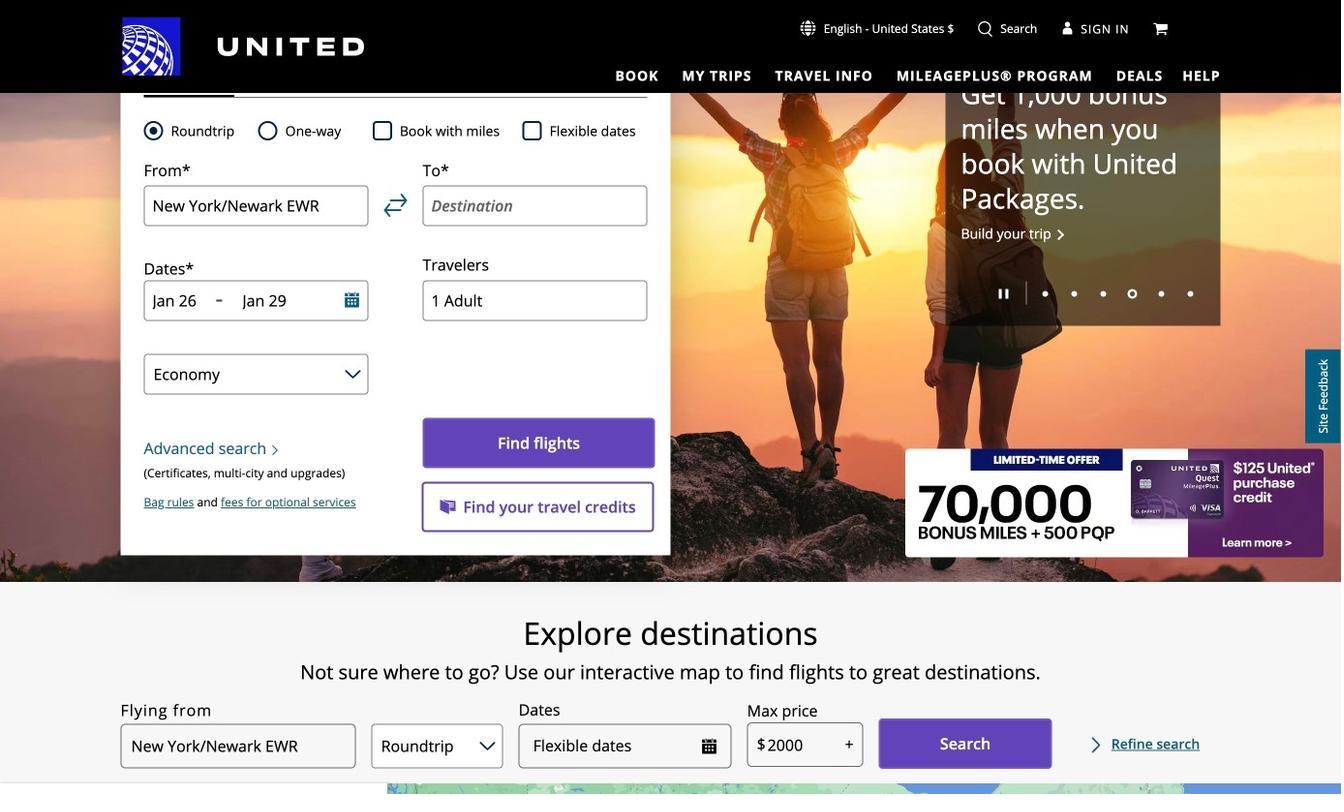 Task type: locate. For each thing, give the bounding box(es) containing it.
pause image
[[999, 289, 1009, 299]]

explore destinations element
[[0, 614, 1342, 653]]

united logo link to homepage image
[[123, 17, 365, 76]]

slide 2 of 6 image
[[1072, 291, 1078, 297]]

main content
[[0, 0, 1342, 794]]

tab list down currently in english united states	$ enter to change icon
[[604, 59, 1168, 87]]

slide 6 of 6 image
[[1188, 291, 1194, 297]]

map region
[[0, 784, 1342, 794]]

heading level 2 check in a flight tab
[[396, 1, 533, 47]]

None text field
[[748, 723, 864, 767]]

flying from element
[[121, 699, 212, 722]]

slide 3 of 6 image
[[1101, 291, 1107, 297]]

navigation
[[0, 16, 1342, 87]]

Departure text field
[[153, 290, 208, 311]]

Return text field
[[243, 290, 318, 311]]

Flying from text field
[[121, 724, 356, 769]]

slide 5 of 6 image
[[1159, 291, 1165, 297]]

Origin text field
[[144, 185, 369, 226]]

tab list up the heading level 3 search and book a hotel tab
[[121, 1, 671, 47]]

tab list up book with miles element
[[144, 61, 648, 98]]

currently in english united states	$ enter to change image
[[801, 20, 816, 36]]

heading level 3 search and reserve a car tab
[[416, 64, 507, 96]]

tab list
[[121, 1, 671, 47], [604, 59, 1168, 87], [144, 61, 648, 98]]

not sure where to go? use our interactive map to find flights to great destinations. element
[[0, 661, 1342, 684]]

round trip flight search element
[[163, 119, 235, 142]]

Destination text field
[[423, 185, 648, 226]]

book with miles element
[[373, 119, 523, 142]]

heading level 3 search and book a united vacation. tab
[[235, 64, 325, 96]]



Task type: describe. For each thing, give the bounding box(es) containing it.
reverse origin and destination image
[[384, 194, 407, 217]]

please enter the max price in the input text or tab to access the slider to set the max price. element
[[748, 699, 818, 723]]

one way flight search element
[[278, 119, 341, 142]]

heading level 3 search and book a hotel tab
[[325, 64, 416, 96]]

slide 1 of 6 image
[[1043, 291, 1049, 297]]

slide 4 of 6 image
[[1128, 289, 1138, 299]]

view cart, click to view list of recently searched saved trips. image
[[1153, 21, 1169, 37]]

flexible dates image
[[702, 739, 717, 754]]

carousel buttons element
[[961, 275, 1206, 310]]



Task type: vqa. For each thing, say whether or not it's contained in the screenshot.
Clear Dates 'image'
no



